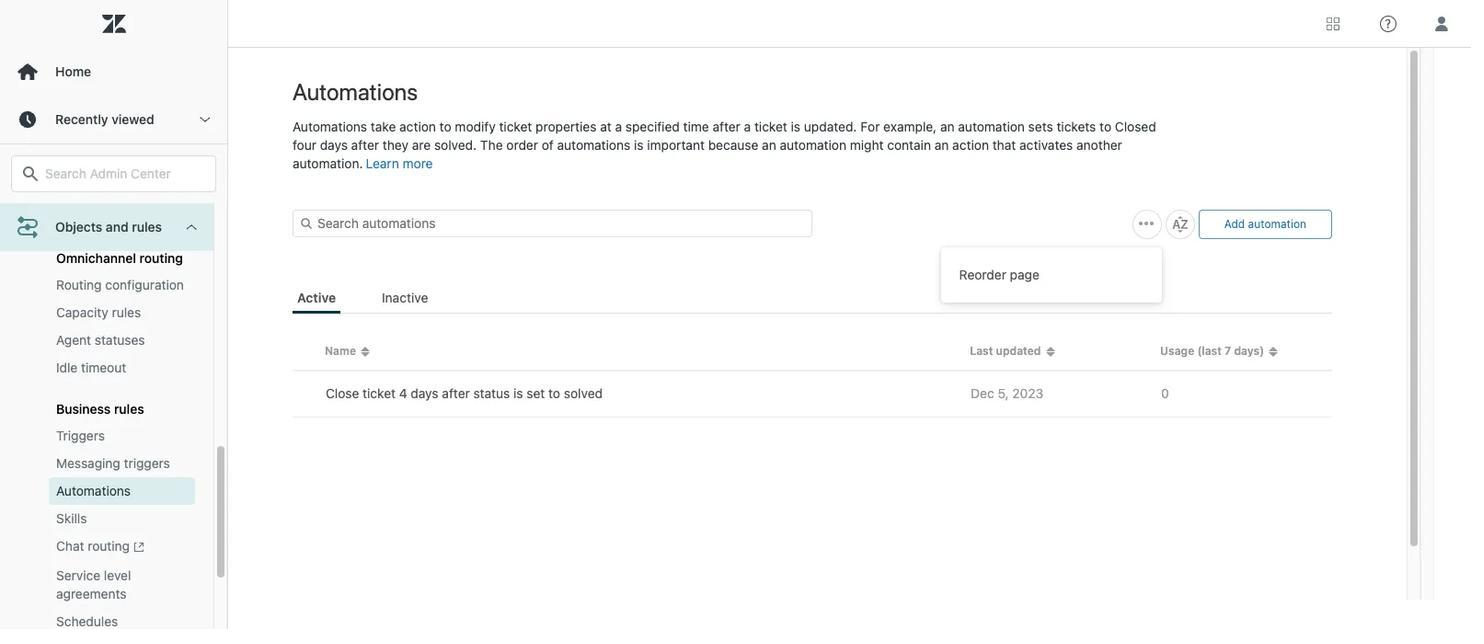 Task type: locate. For each thing, give the bounding box(es) containing it.
objects up omnichannel
[[55, 219, 102, 235]]

routing
[[56, 277, 102, 293]]

user menu image
[[1430, 12, 1454, 35]]

agent
[[56, 332, 91, 348]]

schedules link
[[49, 608, 195, 629]]

rules down routing configuration link
[[112, 305, 141, 321]]

tree
[[0, 203, 227, 629]]

rules for business rules
[[114, 401, 144, 417]]

automations element
[[56, 482, 131, 501]]

objects element
[[56, 208, 102, 227]]

objects left the "and" at the left top of the page
[[56, 209, 102, 225]]

routing up configuration
[[139, 251, 183, 266]]

objects for objects and rules
[[55, 219, 102, 235]]

tree inside 'primary' element
[[0, 203, 227, 629]]

objects
[[56, 209, 102, 225], [55, 219, 102, 235]]

home button
[[0, 48, 227, 96]]

statuses
[[95, 332, 145, 348]]

objects link
[[49, 204, 195, 231]]

idle timeout link
[[49, 355, 195, 382]]

objects and rules
[[55, 219, 162, 235]]

1 vertical spatial rules
[[112, 305, 141, 321]]

0 vertical spatial routing
[[139, 251, 183, 266]]

omnichannel routing element
[[56, 251, 183, 266]]

tree containing objects
[[0, 203, 227, 629]]

1 horizontal spatial routing
[[139, 251, 183, 266]]

rules up triggers link
[[114, 401, 144, 417]]

capacity rules link
[[49, 299, 195, 327]]

agent statuses
[[56, 332, 145, 348]]

capacity
[[56, 305, 108, 321]]

schedules
[[56, 613, 118, 629]]

rules
[[132, 219, 162, 235], [112, 305, 141, 321], [114, 401, 144, 417]]

home
[[55, 63, 91, 79]]

routing configuration
[[56, 277, 184, 293]]

rules for capacity rules
[[112, 305, 141, 321]]

routing for chat routing
[[88, 539, 130, 554]]

primary element
[[0, 0, 228, 629]]

objects inside dropdown button
[[55, 219, 102, 235]]

recently viewed button
[[0, 96, 227, 144]]

automations
[[56, 483, 131, 499]]

triggers
[[124, 456, 170, 471]]

chat routing
[[56, 539, 130, 554]]

chat routing element
[[56, 538, 144, 557]]

2 vertical spatial rules
[[114, 401, 144, 417]]

help image
[[1380, 15, 1397, 32]]

service level agreements link
[[49, 562, 195, 608]]

None search field
[[2, 156, 225, 192]]

recently viewed
[[55, 111, 154, 127]]

0 horizontal spatial routing
[[88, 539, 130, 554]]

automations link
[[49, 478, 195, 505]]

business rules element
[[56, 401, 144, 417]]

routing configuration link
[[49, 272, 195, 299]]

service
[[56, 567, 100, 583]]

agent statuses link
[[49, 327, 195, 355]]

triggers
[[56, 428, 105, 444]]

routing
[[139, 251, 183, 266], [88, 539, 130, 554]]

timeout
[[81, 360, 126, 376]]

routing up level
[[88, 539, 130, 554]]

0 vertical spatial rules
[[132, 219, 162, 235]]

skills
[[56, 511, 87, 527]]

1 vertical spatial routing
[[88, 539, 130, 554]]

business
[[56, 401, 111, 417]]

idle timeout
[[56, 360, 126, 376]]

rules right the "and" at the left top of the page
[[132, 219, 162, 235]]

chat
[[56, 539, 84, 554]]

triggers link
[[49, 423, 195, 450]]

recently
[[55, 111, 108, 127]]



Task type: describe. For each thing, give the bounding box(es) containing it.
routing for omnichannel routing
[[139, 251, 183, 266]]

messaging triggers element
[[56, 455, 170, 473]]

zendesk products image
[[1327, 17, 1340, 30]]

messaging
[[56, 456, 120, 471]]

and
[[106, 219, 128, 235]]

idle
[[56, 360, 78, 376]]

messaging triggers link
[[49, 450, 195, 478]]

idle timeout element
[[56, 359, 126, 378]]

none search field inside 'primary' element
[[2, 156, 225, 192]]

chat routing link
[[49, 533, 195, 562]]

skills element
[[56, 510, 87, 528]]

configuration
[[105, 277, 184, 293]]

omnichannel
[[56, 251, 136, 266]]

omnichannel routing
[[56, 251, 183, 266]]

business rules
[[56, 401, 144, 417]]

level
[[104, 567, 131, 583]]

Search Admin Center field
[[45, 166, 204, 182]]

viewed
[[112, 111, 154, 127]]

service level agreements
[[56, 567, 131, 601]]

schedules element
[[56, 613, 118, 629]]

agreements
[[56, 586, 127, 601]]

capacity rules element
[[56, 304, 141, 322]]

skills link
[[49, 505, 195, 533]]

capacity rules
[[56, 305, 141, 321]]

objects for objects
[[56, 209, 102, 225]]

objects and rules button
[[0, 203, 213, 251]]

messaging triggers
[[56, 456, 170, 471]]

triggers element
[[56, 427, 105, 446]]

routing configuration element
[[56, 276, 184, 295]]

agent statuses element
[[56, 332, 145, 350]]

rules inside dropdown button
[[132, 219, 162, 235]]

service level agreements element
[[56, 566, 188, 603]]



Task type: vqa. For each thing, say whether or not it's contained in the screenshot.
Chat
yes



